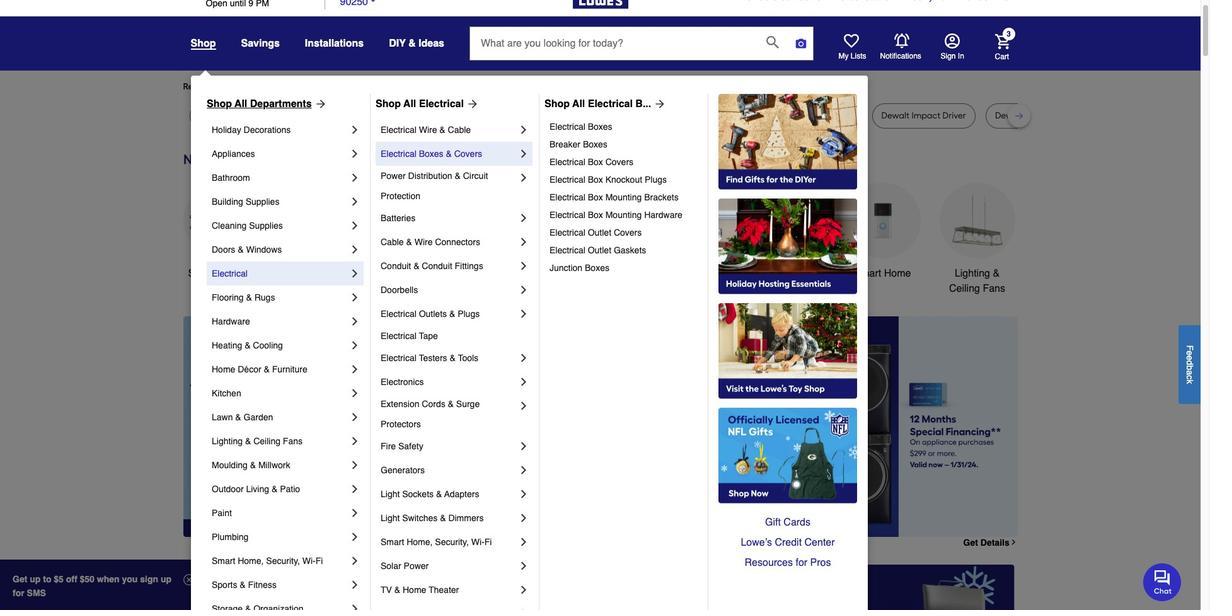 Task type: describe. For each thing, give the bounding box(es) containing it.
chevron right image for electrical
[[349, 267, 361, 280]]

1 horizontal spatial home,
[[407, 537, 433, 547]]

electrical for electrical outlet covers
[[550, 228, 585, 238]]

generators link
[[381, 458, 517, 482]]

covers for electrical outlet covers
[[614, 228, 642, 238]]

dewalt drill bit
[[331, 110, 389, 121]]

to
[[43, 574, 51, 584]]

boxes for junction boxes
[[585, 263, 609, 273]]

moulding
[[212, 460, 248, 470]]

flooring & rugs link
[[212, 286, 349, 309]]

dewalt for dewalt
[[199, 110, 227, 121]]

generators
[[381, 465, 425, 475]]

1 vertical spatial lighting & ceiling fans
[[212, 436, 303, 446]]

boxes for electrical boxes
[[588, 122, 612, 132]]

chevron right image for moulding & millwork
[[349, 459, 361, 471]]

4 bit from the left
[[615, 110, 625, 121]]

installations
[[305, 38, 364, 49]]

1 horizontal spatial lighting & ceiling fans
[[949, 268, 1005, 294]]

savings
[[241, 38, 280, 49]]

for up departments at the left top of the page
[[285, 81, 296, 92]]

you
[[122, 574, 138, 584]]

1 vertical spatial power
[[404, 561, 429, 571]]

décor
[[238, 364, 261, 374]]

junction boxes
[[550, 263, 609, 273]]

0 horizontal spatial lighting
[[212, 436, 243, 446]]

electrical for electrical outlet gaskets
[[550, 245, 585, 255]]

faucets
[[599, 268, 635, 279]]

solar power link
[[381, 554, 517, 578]]

cart
[[995, 52, 1009, 61]]

get for get details
[[963, 537, 978, 548]]

visit the lowe's toy shop. image
[[719, 303, 857, 399]]

solar power
[[381, 561, 429, 571]]

for left pros
[[796, 557, 807, 569]]

sports & fitness
[[212, 580, 277, 590]]

electrical outlets & plugs link
[[381, 302, 517, 326]]

0 horizontal spatial cable
[[381, 237, 404, 247]]

dewalt for dewalt tool
[[256, 110, 284, 121]]

chat invite button image
[[1143, 563, 1182, 601]]

sms
[[27, 588, 46, 598]]

all for shop all electrical
[[403, 98, 416, 110]]

shop all electrical link
[[376, 96, 479, 112]]

chevron right image for heating & cooling
[[349, 339, 361, 352]]

2 vertical spatial smart
[[212, 556, 235, 566]]

christmas
[[482, 268, 527, 279]]

1 vertical spatial home,
[[238, 556, 264, 566]]

0 horizontal spatial fans
[[283, 436, 303, 446]]

mounting for brackets
[[605, 192, 642, 202]]

suggestions
[[345, 81, 395, 92]]

b
[[1185, 365, 1195, 370]]

breaker
[[550, 139, 580, 149]]

chevron right image for electronics
[[517, 376, 530, 388]]

1 vertical spatial security,
[[266, 556, 300, 566]]

box for plugs
[[588, 175, 603, 185]]

my lists link
[[839, 33, 866, 61]]

set for drill bit set
[[628, 110, 641, 121]]

scroll to item #5 image
[[771, 514, 802, 519]]

chevron right image for conduit & conduit fittings
[[517, 260, 530, 272]]

lists
[[851, 52, 866, 61]]

chevron right image for sports & fitness
[[349, 579, 361, 591]]

home décor & furniture
[[212, 364, 307, 374]]

equipment
[[670, 283, 718, 294]]

dewalt impact driver
[[881, 110, 966, 121]]

bit for dewalt drill bit
[[379, 110, 389, 121]]

breaker boxes
[[550, 139, 607, 149]]

you for more suggestions for you
[[410, 81, 425, 92]]

fittings
[[455, 261, 483, 271]]

power distribution & circuit protection link
[[381, 166, 517, 206]]

chevron right image for electrical wire & cable
[[517, 124, 530, 136]]

& inside outdoor tools & equipment
[[723, 268, 730, 279]]

lowe's home improvement cart image
[[995, 34, 1010, 49]]

flooring
[[212, 292, 244, 303]]

cleaning supplies
[[212, 221, 283, 231]]

chevron right image for flooring & rugs
[[349, 291, 361, 304]]

decorations for christmas
[[478, 283, 531, 294]]

chevron right image for cable & wire connectors
[[517, 236, 530, 248]]

drill bit set
[[598, 110, 641, 121]]

lowe's credit center
[[741, 537, 835, 548]]

camera image
[[795, 37, 807, 50]]

chevron right image for generators
[[517, 464, 530, 476]]

2 horizontal spatial smart
[[854, 268, 881, 279]]

0 vertical spatial wire
[[419, 125, 437, 135]]

dewalt for dewalt drill bit set
[[995, 110, 1023, 121]]

electronics
[[381, 377, 424, 387]]

building supplies link
[[212, 190, 349, 214]]

up to 30 percent off select grills and accessories. image
[[752, 565, 1015, 610]]

light sockets & adapters link
[[381, 482, 517, 506]]

tv & home theater
[[381, 585, 459, 595]]

2 conduit from the left
[[422, 261, 452, 271]]

0 horizontal spatial tools
[[398, 268, 422, 279]]

0 horizontal spatial bathroom link
[[212, 166, 349, 190]]

1 vertical spatial hardware
[[212, 316, 250, 326]]

my
[[839, 52, 849, 61]]

recommended searches for you heading
[[183, 81, 1018, 93]]

get up to $5 off $50 when you sign up for sms
[[13, 574, 171, 598]]

resources
[[745, 557, 793, 569]]

1 up from the left
[[30, 574, 41, 584]]

electrical wire & cable link
[[381, 118, 517, 142]]

dewalt tool
[[256, 110, 302, 121]]

& inside power distribution & circuit protection
[[455, 171, 461, 181]]

furniture
[[272, 364, 307, 374]]

up to 35 percent off select small appliances. image
[[469, 565, 732, 610]]

lowe's home improvement notification center image
[[894, 33, 909, 48]]

fire
[[381, 441, 396, 451]]

all for shop all electrical b...
[[572, 98, 585, 110]]

more suggestions for you link
[[323, 81, 435, 93]]

1 vertical spatial fi
[[316, 556, 323, 566]]

0 vertical spatial fans
[[983, 283, 1005, 294]]

protectors
[[381, 419, 421, 429]]

lowe's home improvement logo image
[[573, 0, 628, 24]]

chevron right image for doorbells
[[517, 284, 530, 296]]

chevron right image for lighting & ceiling fans
[[349, 435, 361, 447]]

get details link
[[963, 537, 1018, 548]]

1 horizontal spatial ceiling
[[949, 283, 980, 294]]

impact for impact driver
[[798, 110, 827, 121]]

junction
[[550, 263, 582, 273]]

drill for dewalt drill
[[754, 110, 769, 121]]

1 vertical spatial smart
[[381, 537, 404, 547]]

dewalt drill bit set
[[995, 110, 1068, 121]]

electrical inside shop all electrical b... 'link'
[[588, 98, 633, 110]]

rugs
[[254, 292, 275, 303]]

dewalt for dewalt bit set
[[418, 110, 446, 121]]

batteries link
[[381, 206, 517, 230]]

outdoor for outdoor living & patio
[[212, 484, 244, 494]]

fire safety
[[381, 441, 423, 451]]

chevron right image for light switches & dimmers
[[517, 512, 530, 524]]

light switches & dimmers
[[381, 513, 484, 523]]

1 vertical spatial wi-
[[302, 556, 316, 566]]

chevron right image for holiday decorations
[[349, 124, 361, 136]]

chevron down image
[[368, 0, 378, 5]]

electrical for electrical tape
[[381, 331, 416, 341]]

chevron right image for home décor & furniture
[[349, 363, 361, 376]]

searches
[[246, 81, 283, 92]]

christmas decorations
[[478, 268, 531, 294]]

chevron right image for electrical outlets & plugs
[[517, 308, 530, 320]]

dewalt for dewalt impact driver
[[881, 110, 910, 121]]

k
[[1185, 379, 1195, 384]]

chevron right image for lawn & garden
[[349, 411, 361, 424]]

home décor & furniture link
[[212, 357, 349, 381]]

lawn & garden link
[[212, 405, 349, 429]]

electrical for electrical wire & cable
[[381, 125, 416, 135]]

sockets
[[402, 489, 434, 499]]

dewalt drill
[[724, 110, 769, 121]]

0 horizontal spatial bathroom
[[212, 173, 250, 183]]

hardware link
[[212, 309, 349, 333]]

chevron right image for batteries
[[517, 212, 530, 224]]

get for get up to $5 off $50 when you sign up for sms
[[13, 574, 27, 584]]

decorations for holiday
[[244, 125, 291, 135]]

chevron right image inside the get details link
[[1010, 538, 1018, 547]]

kitchen faucets
[[563, 268, 635, 279]]

electrical for electrical boxes & covers
[[381, 149, 416, 159]]

Search Query text field
[[470, 27, 756, 60]]

shop for shop all electrical b...
[[545, 98, 570, 110]]

chevron right image for smart home, security, wi-fi
[[517, 536, 530, 548]]

chevron right image for bathroom
[[349, 171, 361, 184]]

sign
[[941, 52, 956, 61]]

knockout
[[605, 175, 642, 185]]

& inside "link"
[[272, 484, 278, 494]]

recommended searches for you
[[183, 81, 313, 92]]

mounting for hardware
[[605, 210, 642, 220]]

& inside extension cords & surge protectors
[[448, 399, 454, 409]]

testers
[[419, 353, 447, 363]]

set for dewalt bit set
[[460, 110, 473, 121]]

electrical outlets & plugs
[[381, 309, 480, 319]]

0 vertical spatial smart home, security, wi-fi
[[381, 537, 492, 547]]

tape
[[419, 331, 438, 341]]

adapters
[[444, 489, 479, 499]]

dewalt for dewalt drill
[[724, 110, 752, 121]]

shop for shop
[[191, 38, 216, 49]]

outlets
[[419, 309, 447, 319]]

0 vertical spatial cable
[[448, 125, 471, 135]]

sign
[[140, 574, 158, 584]]

0 vertical spatial lighting & ceiling fans link
[[939, 183, 1015, 296]]

boxes for breaker boxes
[[583, 139, 607, 149]]

shop button
[[191, 37, 216, 50]]

pros
[[810, 557, 831, 569]]

1 box from the top
[[588, 157, 603, 167]]

1 horizontal spatial fi
[[484, 537, 492, 547]]

impact for impact driver bit
[[502, 110, 531, 121]]

more suggestions for you
[[323, 81, 425, 92]]

for up shop all electrical
[[397, 81, 408, 92]]

sports
[[212, 580, 237, 590]]

0 vertical spatial security,
[[435, 537, 469, 547]]



Task type: locate. For each thing, give the bounding box(es) containing it.
moulding & millwork link
[[212, 453, 349, 477]]

holiday decorations
[[212, 125, 291, 135]]

patio
[[280, 484, 300, 494]]

1 e from the top
[[1185, 350, 1195, 355]]

credit
[[775, 537, 802, 548]]

electrical inside electrical box mounting brackets 'link'
[[550, 192, 585, 202]]

fi up solar power link
[[484, 537, 492, 547]]

shop up impact driver bit
[[545, 98, 570, 110]]

you left more
[[298, 81, 313, 92]]

chevron right image for kitchen
[[349, 387, 361, 400]]

home inside home décor & furniture 'link'
[[212, 364, 235, 374]]

plugs for electrical outlets & plugs
[[458, 309, 480, 319]]

3
[[1007, 30, 1011, 39]]

cable down dewalt bit set
[[448, 125, 471, 135]]

0 vertical spatial bathroom
[[212, 173, 250, 183]]

security, up sports & fitness link
[[266, 556, 300, 566]]

supplies
[[246, 197, 279, 207], [249, 221, 283, 231]]

wi- down dimmers
[[471, 537, 484, 547]]

driver down my
[[829, 110, 852, 121]]

1 horizontal spatial driver
[[829, 110, 852, 121]]

shop for shop all deals
[[188, 268, 212, 279]]

get up sms
[[13, 574, 27, 584]]

0 vertical spatial wi-
[[471, 537, 484, 547]]

outdoor inside outdoor tools & equipment
[[658, 268, 694, 279]]

3 box from the top
[[588, 192, 603, 202]]

outlet for covers
[[588, 228, 611, 238]]

electrical tape link
[[381, 326, 530, 346]]

shop
[[207, 98, 232, 110], [376, 98, 401, 110], [545, 98, 570, 110]]

1 vertical spatial mounting
[[605, 210, 642, 220]]

kitchen inside kitchen faucets link
[[563, 268, 597, 279]]

find gifts for the diyer. image
[[719, 94, 857, 190]]

plumbing
[[212, 532, 249, 542]]

a
[[1185, 370, 1195, 375]]

security, down light switches & dimmers link
[[435, 537, 469, 547]]

1 light from the top
[[381, 489, 400, 499]]

0 horizontal spatial ceiling
[[253, 436, 280, 446]]

1 vertical spatial home
[[212, 364, 235, 374]]

smart home link
[[845, 183, 921, 281]]

tool
[[286, 110, 302, 121]]

2 outlet from the top
[[588, 245, 611, 255]]

electrical inside electrical outlet gaskets link
[[550, 245, 585, 255]]

1 vertical spatial supplies
[[249, 221, 283, 231]]

conduit up doorbells
[[381, 261, 411, 271]]

chevron right image for paint
[[349, 507, 361, 519]]

chevron right image for doors & windows
[[349, 243, 361, 256]]

kitchen for kitchen
[[212, 388, 241, 398]]

0 horizontal spatial up
[[30, 574, 41, 584]]

boxes up 'distribution'
[[419, 149, 443, 159]]

1 vertical spatial plugs
[[458, 309, 480, 319]]

tv
[[381, 585, 392, 595]]

arrow right image for shop all electrical
[[464, 98, 479, 110]]

2 mounting from the top
[[605, 210, 642, 220]]

1 horizontal spatial lighting & ceiling fans link
[[939, 183, 1015, 296]]

scroll to item #2 image
[[681, 514, 711, 519]]

electrical inside electrical outlet covers link
[[550, 228, 585, 238]]

outlet down electrical outlet covers
[[588, 245, 611, 255]]

electrical inside electrical box mounting hardware link
[[550, 210, 585, 220]]

0 vertical spatial shop
[[191, 38, 216, 49]]

hardware down brackets
[[644, 210, 683, 220]]

0 horizontal spatial get
[[13, 574, 27, 584]]

electrical box mounting brackets
[[550, 192, 679, 202]]

supplies for cleaning supplies
[[249, 221, 283, 231]]

lowe's
[[741, 537, 772, 548]]

2 drill from the left
[[598, 110, 613, 121]]

1 horizontal spatial kitchen
[[563, 268, 597, 279]]

0 vertical spatial fi
[[484, 537, 492, 547]]

ceiling
[[949, 283, 980, 294], [253, 436, 280, 446]]

electrical wire & cable
[[381, 125, 471, 135]]

plugs up electrical tape link on the left bottom of page
[[458, 309, 480, 319]]

0 horizontal spatial smart home, security, wi-fi
[[212, 556, 323, 566]]

power inside power distribution & circuit protection
[[381, 171, 406, 181]]

1 vertical spatial smart home, security, wi-fi
[[212, 556, 323, 566]]

lawn
[[212, 412, 233, 422]]

e up b
[[1185, 355, 1195, 360]]

2 vertical spatial home
[[403, 585, 426, 595]]

box down electrical box knockout plugs
[[588, 192, 603, 202]]

cable down batteries on the top left of page
[[381, 237, 404, 247]]

1 arrow right image from the left
[[312, 98, 327, 110]]

light down generators
[[381, 489, 400, 499]]

impact driver bit
[[502, 110, 569, 121]]

decorations down dewalt tool
[[244, 125, 291, 135]]

0 horizontal spatial impact
[[502, 110, 531, 121]]

home,
[[407, 537, 433, 547], [238, 556, 264, 566]]

conduit down the cable & wire connectors
[[422, 261, 452, 271]]

3 shop from the left
[[545, 98, 570, 110]]

0 vertical spatial plugs
[[645, 175, 667, 185]]

smart home, security, wi-fi link up fitness
[[212, 549, 349, 573]]

smart home, security, wi-fi up fitness
[[212, 556, 323, 566]]

3 set from the left
[[1055, 110, 1068, 121]]

0 vertical spatial hardware
[[644, 210, 683, 220]]

plugs up brackets
[[645, 175, 667, 185]]

0 horizontal spatial smart home, security, wi-fi link
[[212, 549, 349, 573]]

0 horizontal spatial driver
[[533, 110, 557, 121]]

3 bit from the left
[[559, 110, 569, 121]]

for
[[285, 81, 296, 92], [397, 81, 408, 92], [796, 557, 807, 569], [13, 588, 24, 598]]

1 horizontal spatial set
[[628, 110, 641, 121]]

gift
[[765, 517, 781, 528]]

0 horizontal spatial kitchen
[[212, 388, 241, 398]]

arrow right image for shop all electrical b...
[[651, 98, 666, 110]]

0 vertical spatial home,
[[407, 537, 433, 547]]

power up the protection on the top
[[381, 171, 406, 181]]

all inside "link"
[[214, 268, 225, 279]]

electrical box knockout plugs link
[[550, 171, 699, 188]]

shop left deals
[[188, 268, 212, 279]]

protection
[[381, 191, 420, 201]]

officially licensed n f l gifts. shop now. image
[[719, 408, 857, 504]]

scroll to item #4 image
[[741, 514, 771, 519]]

box up electrical outlet covers
[[588, 210, 603, 220]]

2 horizontal spatial shop
[[545, 98, 570, 110]]

box inside 'link'
[[588, 192, 603, 202]]

3 drill from the left
[[754, 110, 769, 121]]

resources for pros
[[745, 557, 831, 569]]

1 vertical spatial kitchen
[[212, 388, 241, 398]]

0 horizontal spatial conduit
[[381, 261, 411, 271]]

chevron right image for cleaning supplies
[[349, 219, 361, 232]]

electrical inside electrical boxes & covers link
[[381, 149, 416, 159]]

box for hardware
[[588, 210, 603, 220]]

lowe's home improvement lists image
[[844, 33, 859, 49]]

up left to
[[30, 574, 41, 584]]

hardware
[[644, 210, 683, 220], [212, 316, 250, 326]]

2 bit from the left
[[448, 110, 458, 121]]

fire safety link
[[381, 434, 517, 458]]

0 horizontal spatial lighting & ceiling fans link
[[212, 429, 349, 453]]

all for shop all departments
[[235, 98, 247, 110]]

0 horizontal spatial fi
[[316, 556, 323, 566]]

search image
[[766, 36, 779, 48]]

heating & cooling link
[[212, 333, 349, 357]]

light left 'switches'
[[381, 513, 400, 523]]

covers up knockout
[[605, 157, 633, 167]]

chevron right image for hardware
[[349, 315, 361, 328]]

up to 30 percent off select major appliances. plus, save up to an extra $750 on major appliances. image
[[407, 316, 1018, 537]]

electrical box covers link
[[550, 153, 699, 171]]

flooring & rugs
[[212, 292, 275, 303]]

shop
[[191, 38, 216, 49], [188, 268, 212, 279]]

wi- up sports & fitness link
[[302, 556, 316, 566]]

outdoor for outdoor tools & equipment
[[658, 268, 694, 279]]

home, up sports & fitness on the left of the page
[[238, 556, 264, 566]]

electrical inside electrical tape link
[[381, 331, 416, 341]]

drill for dewalt drill bit
[[362, 110, 377, 121]]

get left details
[[963, 537, 978, 548]]

arrow right image for shop all departments
[[312, 98, 327, 110]]

gift cards
[[765, 517, 811, 528]]

e
[[1185, 350, 1195, 355], [1185, 355, 1195, 360]]

1 vertical spatial lighting
[[212, 436, 243, 446]]

0 horizontal spatial hardware
[[212, 316, 250, 326]]

for left sms
[[13, 588, 24, 598]]

box down electrical box covers
[[588, 175, 603, 185]]

chevron right image for appliances
[[349, 147, 361, 160]]

&
[[408, 38, 416, 49], [440, 125, 445, 135], [446, 149, 452, 159], [455, 171, 461, 181], [406, 237, 412, 247], [238, 245, 244, 255], [414, 261, 419, 271], [723, 268, 730, 279], [993, 268, 1000, 279], [246, 292, 252, 303], [449, 309, 455, 319], [245, 340, 251, 350], [450, 353, 456, 363], [264, 364, 270, 374], [448, 399, 454, 409], [235, 412, 241, 422], [245, 436, 251, 446], [250, 460, 256, 470], [272, 484, 278, 494], [436, 489, 442, 499], [440, 513, 446, 523], [240, 580, 246, 590], [394, 585, 400, 595]]

up right the sign
[[161, 574, 171, 584]]

driver up breaker
[[533, 110, 557, 121]]

2 horizontal spatial home
[[884, 268, 911, 279]]

0 horizontal spatial home
[[212, 364, 235, 374]]

chevron right image
[[349, 124, 361, 136], [517, 171, 530, 184], [517, 236, 530, 248], [349, 243, 361, 256], [517, 260, 530, 272], [349, 267, 361, 280], [349, 291, 361, 304], [349, 315, 361, 328], [349, 387, 361, 400], [349, 435, 361, 447], [517, 440, 530, 453], [349, 459, 361, 471], [517, 464, 530, 476], [349, 483, 361, 495], [517, 536, 530, 548], [349, 579, 361, 591], [349, 603, 361, 610]]

chevron right image for light sockets & adapters
[[517, 488, 530, 500]]

tools down electrical tape link on the left bottom of page
[[458, 353, 478, 363]]

1 horizontal spatial bathroom link
[[750, 183, 826, 281]]

1 horizontal spatial up
[[161, 574, 171, 584]]

wire
[[419, 125, 437, 135], [415, 237, 433, 247]]

1 you from the left
[[298, 81, 313, 92]]

up
[[30, 574, 41, 584], [161, 574, 171, 584]]

2 light from the top
[[381, 513, 400, 523]]

4 dewalt from the left
[[418, 110, 446, 121]]

light for light sockets & adapters
[[381, 489, 400, 499]]

bit for impact driver bit
[[559, 110, 569, 121]]

covers up gaskets
[[614, 228, 642, 238]]

1 horizontal spatial tools
[[458, 353, 478, 363]]

light for light switches & dimmers
[[381, 513, 400, 523]]

1 set from the left
[[460, 110, 473, 121]]

fi up sports & fitness link
[[316, 556, 323, 566]]

d
[[1185, 360, 1195, 365]]

0 horizontal spatial you
[[298, 81, 313, 92]]

lowe's credit center link
[[719, 533, 857, 553]]

heating
[[212, 340, 242, 350]]

box up electrical box knockout plugs
[[588, 157, 603, 167]]

outdoor inside "link"
[[212, 484, 244, 494]]

shop for shop all departments
[[207, 98, 232, 110]]

& inside lighting & ceiling fans
[[993, 268, 1000, 279]]

shop up recommended
[[191, 38, 216, 49]]

2 up from the left
[[161, 574, 171, 584]]

2 horizontal spatial driver
[[943, 110, 966, 121]]

fi
[[484, 537, 492, 547], [316, 556, 323, 566]]

arrow right image inside shop all electrical b... 'link'
[[651, 98, 666, 110]]

0 horizontal spatial lighting & ceiling fans
[[212, 436, 303, 446]]

2 set from the left
[[628, 110, 641, 121]]

arrow left image
[[418, 427, 430, 439]]

outlet for gaskets
[[588, 245, 611, 255]]

driver for impact driver bit
[[533, 110, 557, 121]]

all for shop all deals
[[214, 268, 225, 279]]

arrow right image inside shop all departments link
[[312, 98, 327, 110]]

chevron right image for outdoor living & patio
[[349, 483, 361, 495]]

2 arrow right image from the left
[[464, 98, 479, 110]]

boxes down electrical outlet gaskets
[[585, 263, 609, 273]]

1 vertical spatial ceiling
[[253, 436, 280, 446]]

holiday hosting essentials. image
[[719, 199, 857, 294]]

tools inside outdoor tools & equipment
[[697, 268, 720, 279]]

1 horizontal spatial shop
[[376, 98, 401, 110]]

1 impact from the left
[[502, 110, 531, 121]]

wire up the conduit & conduit fittings
[[415, 237, 433, 247]]

3 arrow right image from the left
[[651, 98, 666, 110]]

arrow right image inside shop all electrical link
[[464, 98, 479, 110]]

0 vertical spatial outdoor
[[658, 268, 694, 279]]

outdoor tools & equipment link
[[656, 183, 731, 296]]

smart home, security, wi-fi link down light switches & dimmers at left bottom
[[381, 530, 517, 554]]

kitchen down electrical outlet gaskets
[[563, 268, 597, 279]]

4 drill from the left
[[1025, 110, 1040, 121]]

chevron right image for power distribution & circuit protection
[[517, 171, 530, 184]]

extension cords & surge protectors
[[381, 399, 482, 429]]

1 horizontal spatial lighting
[[955, 268, 990, 279]]

2 driver from the left
[[829, 110, 852, 121]]

smart
[[854, 268, 881, 279], [381, 537, 404, 547], [212, 556, 235, 566]]

electrical box mounting hardware
[[550, 210, 683, 220]]

1 vertical spatial cable
[[381, 237, 404, 247]]

1 horizontal spatial fans
[[983, 283, 1005, 294]]

shop these last-minute gifts. $99 or less. quantities are limited and won't last. image
[[183, 316, 387, 537]]

sports & fitness link
[[212, 573, 349, 597]]

chevron right image for fire safety
[[517, 440, 530, 453]]

chevron right image for extension cords & surge protectors
[[517, 400, 530, 412]]

supplies up windows
[[249, 221, 283, 231]]

& inside button
[[408, 38, 416, 49]]

boxes up electrical box covers
[[583, 139, 607, 149]]

1 drill from the left
[[362, 110, 377, 121]]

electrical inside electrical testers & tools link
[[381, 353, 416, 363]]

chevron right image for tv & home theater
[[517, 584, 530, 596]]

3 driver from the left
[[943, 110, 966, 121]]

light switches & dimmers link
[[381, 506, 517, 530]]

None search field
[[470, 26, 814, 72]]

1 horizontal spatial smart home, security, wi-fi link
[[381, 530, 517, 554]]

get up to 2 free select tools or batteries when you buy 1 with select purchases. image
[[186, 565, 449, 610]]

1 horizontal spatial arrow right image
[[464, 98, 479, 110]]

electrical for electrical box knockout plugs
[[550, 175, 585, 185]]

1 horizontal spatial hardware
[[644, 210, 683, 220]]

savings button
[[241, 32, 280, 55]]

tools up doorbells
[[398, 268, 422, 279]]

0 horizontal spatial wi-
[[302, 556, 316, 566]]

1 bit from the left
[[379, 110, 389, 121]]

you up shop all electrical
[[410, 81, 425, 92]]

security,
[[435, 537, 469, 547], [266, 556, 300, 566]]

bit for dewalt drill bit set
[[1042, 110, 1053, 121]]

all inside 'link'
[[572, 98, 585, 110]]

1 driver from the left
[[533, 110, 557, 121]]

electrical inside electrical outlets & plugs link
[[381, 309, 416, 319]]

outdoor down moulding at the left bottom of page
[[212, 484, 244, 494]]

1 vertical spatial outlet
[[588, 245, 611, 255]]

chevron right image for electrical testers & tools
[[517, 352, 530, 364]]

set
[[460, 110, 473, 121], [628, 110, 641, 121], [1055, 110, 1068, 121]]

1 horizontal spatial smart
[[381, 537, 404, 547]]

driver down the sign in
[[943, 110, 966, 121]]

5 dewalt from the left
[[724, 110, 752, 121]]

mounting down knockout
[[605, 192, 642, 202]]

light sockets & adapters
[[381, 489, 479, 499]]

electrical for electrical box covers
[[550, 157, 585, 167]]

boxes down drill bit set
[[588, 122, 612, 132]]

6 dewalt from the left
[[881, 110, 910, 121]]

1 vertical spatial fans
[[283, 436, 303, 446]]

7 dewalt from the left
[[995, 110, 1023, 121]]

building supplies
[[212, 197, 279, 207]]

chevron right image
[[517, 124, 530, 136], [349, 147, 361, 160], [517, 147, 530, 160], [349, 171, 361, 184], [349, 195, 361, 208], [517, 212, 530, 224], [349, 219, 361, 232], [517, 284, 530, 296], [517, 308, 530, 320], [349, 339, 361, 352], [517, 352, 530, 364], [349, 363, 361, 376], [517, 376, 530, 388], [517, 400, 530, 412], [349, 411, 361, 424], [517, 488, 530, 500], [349, 507, 361, 519], [517, 512, 530, 524], [349, 531, 361, 543], [1010, 538, 1018, 547], [349, 555, 361, 567], [517, 560, 530, 572], [517, 584, 530, 596], [517, 608, 530, 610]]

box for brackets
[[588, 192, 603, 202]]

cleaning
[[212, 221, 247, 231]]

home inside smart home link
[[884, 268, 911, 279]]

departments
[[250, 98, 312, 110]]

0 vertical spatial smart
[[854, 268, 881, 279]]

for inside get up to $5 off $50 when you sign up for sms
[[13, 588, 24, 598]]

2 horizontal spatial impact
[[912, 110, 940, 121]]

driver for impact driver
[[829, 110, 852, 121]]

boxes for electrical boxes & covers
[[419, 149, 443, 159]]

arrow right image
[[994, 427, 1007, 439]]

1 horizontal spatial you
[[410, 81, 425, 92]]

e up d
[[1185, 350, 1195, 355]]

1 vertical spatial get
[[13, 574, 27, 584]]

0 vertical spatial mounting
[[605, 192, 642, 202]]

arrow right image down more
[[312, 98, 327, 110]]

mounting inside 'link'
[[605, 192, 642, 202]]

2 horizontal spatial tools
[[697, 268, 720, 279]]

1 horizontal spatial plugs
[[645, 175, 667, 185]]

2 you from the left
[[410, 81, 425, 92]]

smart home
[[854, 268, 911, 279]]

kitchen up "lawn"
[[212, 388, 241, 398]]

outdoor up equipment
[[658, 268, 694, 279]]

solar
[[381, 561, 401, 571]]

1 vertical spatial lighting & ceiling fans link
[[212, 429, 349, 453]]

get inside get up to $5 off $50 when you sign up for sms
[[13, 574, 27, 584]]

electrical inside electrical box covers link
[[550, 157, 585, 167]]

1 vertical spatial wire
[[415, 237, 433, 247]]

cards
[[784, 517, 811, 528]]

1 vertical spatial outdoor
[[212, 484, 244, 494]]

mounting down electrical box mounting brackets 'link'
[[605, 210, 642, 220]]

outlet up electrical outlet gaskets
[[588, 228, 611, 238]]

0 vertical spatial lighting & ceiling fans
[[949, 268, 1005, 294]]

1 horizontal spatial conduit
[[422, 261, 452, 271]]

1 horizontal spatial decorations
[[478, 283, 531, 294]]

electrical outlet covers
[[550, 228, 642, 238]]

2 dewalt from the left
[[256, 110, 284, 121]]

0 horizontal spatial arrow right image
[[312, 98, 327, 110]]

off
[[66, 574, 77, 584]]

all up electrical wire & cable
[[403, 98, 416, 110]]

1 horizontal spatial outdoor
[[658, 268, 694, 279]]

electronics link
[[381, 370, 517, 394]]

0 horizontal spatial decorations
[[244, 125, 291, 135]]

electrical for electrical testers & tools
[[381, 353, 416, 363]]

0 vertical spatial light
[[381, 489, 400, 499]]

1 outlet from the top
[[588, 228, 611, 238]]

electrical inside electrical box knockout plugs link
[[550, 175, 585, 185]]

batteries
[[381, 213, 416, 223]]

kitchen for kitchen faucets
[[563, 268, 597, 279]]

shop all departments link
[[207, 96, 327, 112]]

lowe's home improvement account image
[[944, 33, 960, 49]]

1 vertical spatial bathroom
[[766, 268, 810, 279]]

doorbells link
[[381, 278, 517, 302]]

chevron right image for building supplies
[[349, 195, 361, 208]]

0 vertical spatial lighting
[[955, 268, 990, 279]]

plugs for electrical box knockout plugs
[[645, 175, 667, 185]]

chevron right image for electrical boxes & covers
[[517, 147, 530, 160]]

3 dewalt from the left
[[331, 110, 359, 121]]

shop inside 'link'
[[545, 98, 570, 110]]

0 horizontal spatial set
[[460, 110, 473, 121]]

1 horizontal spatial security,
[[435, 537, 469, 547]]

new deals every day during 25 days of deals image
[[183, 149, 1018, 170]]

shop inside "link"
[[188, 268, 212, 279]]

dewalt for dewalt drill bit
[[331, 110, 359, 121]]

electrical for electrical box mounting brackets
[[550, 192, 585, 202]]

arrow right image right drill bit set
[[651, 98, 666, 110]]

2 impact from the left
[[798, 110, 827, 121]]

holiday decorations link
[[212, 118, 349, 142]]

1 shop from the left
[[207, 98, 232, 110]]

1 conduit from the left
[[381, 261, 411, 271]]

1 dewalt from the left
[[199, 110, 227, 121]]

1 horizontal spatial bathroom
[[766, 268, 810, 279]]

covers for electrical box covers
[[605, 157, 633, 167]]

0 horizontal spatial plugs
[[458, 309, 480, 319]]

2 e from the top
[[1185, 355, 1195, 360]]

3 impact from the left
[[912, 110, 940, 121]]

tools link
[[372, 183, 448, 281]]

supplies for building supplies
[[246, 197, 279, 207]]

tools up equipment
[[697, 268, 720, 279]]

0 vertical spatial ceiling
[[949, 283, 980, 294]]

impact
[[502, 110, 531, 121], [798, 110, 827, 121], [912, 110, 940, 121]]

shop down recommended
[[207, 98, 232, 110]]

electrical outlet gaskets link
[[550, 241, 699, 259]]

2 box from the top
[[588, 175, 603, 185]]

1 vertical spatial light
[[381, 513, 400, 523]]

electrical for electrical box mounting hardware
[[550, 210, 585, 220]]

electrical outlet covers link
[[550, 224, 699, 241]]

smart home, security, wi-fi down light switches & dimmers at left bottom
[[381, 537, 492, 547]]

kitchen faucets link
[[561, 183, 637, 281]]

when
[[97, 574, 119, 584]]

1 horizontal spatial smart home, security, wi-fi
[[381, 537, 492, 547]]

2 horizontal spatial arrow right image
[[651, 98, 666, 110]]

4 box from the top
[[588, 210, 603, 220]]

0 horizontal spatial security,
[[266, 556, 300, 566]]

electrical for electrical boxes
[[550, 122, 585, 132]]

home, down 'switches'
[[407, 537, 433, 547]]

shop for shop all electrical
[[376, 98, 401, 110]]

kitchen inside kitchen link
[[212, 388, 241, 398]]

arrow right image up electrical wire & cable link
[[464, 98, 479, 110]]

supplies up cleaning supplies
[[246, 197, 279, 207]]

1 horizontal spatial wi-
[[471, 537, 484, 547]]

5 bit from the left
[[1042, 110, 1053, 121]]

drill for dewalt drill bit set
[[1025, 110, 1040, 121]]

wire down dewalt bit set
[[419, 125, 437, 135]]

home inside tv & home theater link
[[403, 585, 426, 595]]

shop down more suggestions for you link
[[376, 98, 401, 110]]

electrical inside electrical boxes link
[[550, 122, 585, 132]]

decorations down the christmas
[[478, 283, 531, 294]]

0 vertical spatial power
[[381, 171, 406, 181]]

wi-
[[471, 537, 484, 547], [302, 556, 316, 566]]

theater
[[429, 585, 459, 595]]

you for recommended searches for you
[[298, 81, 313, 92]]

chevron right image for solar power
[[517, 560, 530, 572]]

all down recommended searches for you
[[235, 98, 247, 110]]

all left deals
[[214, 268, 225, 279]]

power up tv & home theater
[[404, 561, 429, 571]]

hardware down flooring
[[212, 316, 250, 326]]

all up electrical boxes
[[572, 98, 585, 110]]

2 shop from the left
[[376, 98, 401, 110]]

outdoor living & patio link
[[212, 477, 349, 501]]

2 horizontal spatial set
[[1055, 110, 1068, 121]]

f e e d b a c k
[[1185, 345, 1195, 384]]

outdoor living & patio
[[212, 484, 300, 494]]

power
[[381, 171, 406, 181], [404, 561, 429, 571]]

electrical inside shop all electrical link
[[419, 98, 464, 110]]

electrical inside electrical wire & cable link
[[381, 125, 416, 135]]

sign in button
[[941, 33, 964, 61]]

electrical for electrical outlets & plugs
[[381, 309, 416, 319]]

arrow right image
[[312, 98, 327, 110], [464, 98, 479, 110], [651, 98, 666, 110]]

appliances
[[212, 149, 255, 159]]

chevron right image for plumbing
[[349, 531, 361, 543]]

0 horizontal spatial shop
[[207, 98, 232, 110]]

$5
[[54, 574, 64, 584]]

impact driver
[[798, 110, 852, 121]]

covers up circuit at left
[[454, 149, 482, 159]]

in
[[958, 52, 964, 61]]

0 vertical spatial decorations
[[244, 125, 291, 135]]

doorbells
[[381, 285, 418, 295]]

1 mounting from the top
[[605, 192, 642, 202]]

chevron right image for smart home, security, wi-fi
[[349, 555, 361, 567]]

get details
[[963, 537, 1010, 548]]



Task type: vqa. For each thing, say whether or not it's contained in the screenshot.
the rightmost The "Bathroom" LINK
yes



